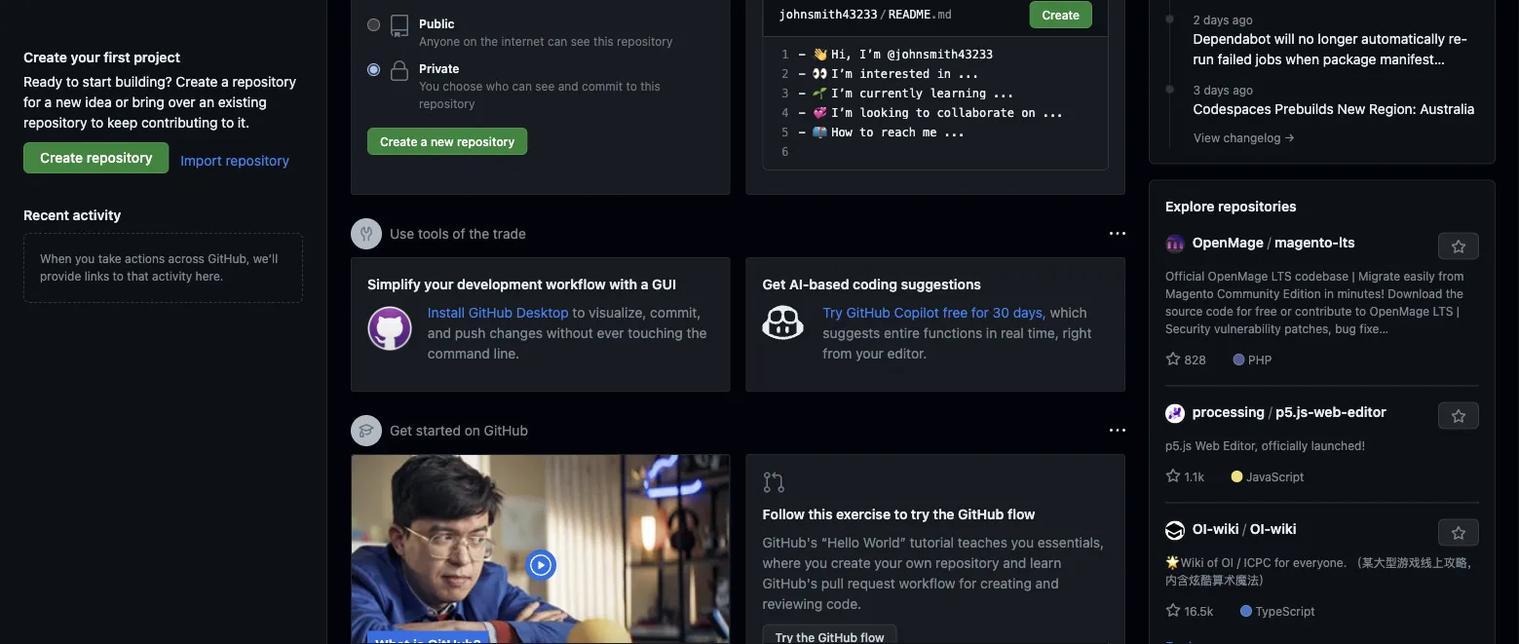Task type: locate. For each thing, give the bounding box(es) containing it.
0 horizontal spatial you
[[75, 251, 95, 265]]

0 horizontal spatial activity
[[73, 207, 121, 223]]

private
[[419, 61, 459, 75]]

to visualize, commit, and push changes without ever touching the command line.
[[428, 304, 707, 361]]

i'm right the 'hi,'
[[860, 48, 881, 61]]

real
[[1001, 325, 1024, 341]]

1 vertical spatial dot fill image
[[1162, 81, 1178, 97]]

... up collaborate
[[993, 87, 1015, 100]]

/
[[880, 8, 887, 21], [1267, 234, 1271, 251], [1269, 404, 1272, 420], [1243, 521, 1247, 537], [1237, 556, 1241, 570]]

choose
[[443, 79, 483, 93]]

why am i seeing this? image left @processing profile image
[[1110, 423, 1126, 439]]

repository down "it."
[[226, 152, 289, 168]]

gui
[[652, 276, 676, 292]]

2 why am i seeing this? image from the top
[[1110, 423, 1126, 439]]

github desktop image
[[367, 306, 412, 351]]

star image for oi-
[[1166, 603, 1181, 618]]

new
[[1338, 101, 1366, 117]]

0 horizontal spatial wiki
[[1213, 521, 1239, 537]]

workflow down own
[[899, 575, 956, 592]]

changes down failed
[[1193, 72, 1247, 88]]

for down "ready"
[[23, 94, 41, 110]]

web
[[1195, 439, 1220, 453]]

you down flow at the right bottom of the page
[[1011, 535, 1034, 551]]

1 vertical spatial get
[[390, 422, 412, 439]]

repository inside public anyone on the internet can see this repository
[[617, 34, 673, 48]]

create inside button
[[380, 134, 418, 148]]

create a new repository
[[380, 134, 515, 148]]

automatically
[[1362, 31, 1445, 47]]

1 vertical spatial github's
[[763, 575, 818, 592]]

free inside official openmage lts codebase | migrate easily from magento community edition in minutes! download the source code for free or contribute to openmage lts | security vulnerability patches, bug fixe…
[[1255, 305, 1277, 318]]

1 vertical spatial new
[[431, 134, 454, 148]]

this
[[594, 34, 614, 48], [640, 79, 661, 93], [808, 506, 833, 522]]

... right collaborate
[[1043, 106, 1064, 120]]

repository up existing
[[232, 73, 296, 89]]

0 vertical spatial from
[[1439, 270, 1464, 283]]

it.
[[238, 114, 250, 130]]

edition
[[1283, 287, 1321, 301]]

commit
[[582, 79, 623, 93]]

changelog
[[1224, 131, 1281, 145]]

0 vertical spatial can
[[548, 34, 567, 48]]

editor.
[[887, 345, 927, 361]]

the right try
[[933, 506, 955, 522]]

1 horizontal spatial in
[[986, 325, 997, 341]]

ai-
[[789, 276, 809, 292]]

2 days ago dependabot will no longer automatically re- run failed jobs when package manifest changes
[[1193, 13, 1468, 88]]

for inside 🌟 wiki of oi / icpc for everyone. （某大型游戏线上攻略， 内含炫酷算术魔法）
[[1275, 556, 1290, 570]]

to inside try the github flow element
[[894, 506, 908, 522]]

vulnerability
[[1214, 322, 1281, 336]]

1 oi- from the left
[[1193, 521, 1213, 537]]

1 horizontal spatial wiki
[[1271, 521, 1297, 537]]

🌟
[[1166, 556, 1177, 570]]

your inside github's "hello world" tutorial teaches you essentials, where you create your own repository and learn github's pull request workflow for creating and reviewing code.
[[875, 555, 902, 571]]

repository up commit
[[617, 34, 673, 48]]

1 vertical spatial star this repository image
[[1451, 409, 1467, 424]]

0 vertical spatial this
[[594, 34, 614, 48]]

30
[[993, 304, 1010, 320]]

to inside when you take actions across github, we'll provide links to that activity here.
[[113, 269, 124, 283]]

0 horizontal spatial new
[[56, 94, 81, 110]]

1 horizontal spatial free
[[1255, 305, 1277, 318]]

reviewing
[[763, 596, 823, 612]]

1 vertical spatial changes
[[489, 325, 543, 341]]

started
[[416, 422, 461, 439]]

0 vertical spatial 2
[[1193, 13, 1200, 27]]

0 horizontal spatial workflow
[[546, 276, 606, 292]]

0 vertical spatial star image
[[1166, 351, 1181, 367]]

readme
[[889, 8, 931, 21]]

and
[[558, 79, 579, 93], [428, 325, 451, 341], [1003, 555, 1027, 571], [1036, 575, 1059, 592]]

🌟 wiki of oi / icpc for everyone. （某大型游戏线上攻略， 内含炫酷算术魔法）
[[1166, 556, 1479, 587]]

1 vertical spatial see
[[535, 79, 555, 93]]

0 horizontal spatial can
[[512, 79, 532, 93]]

0 vertical spatial of
[[453, 226, 465, 242]]

1 horizontal spatial oi-
[[1250, 521, 1271, 537]]

2 github's from the top
[[763, 575, 818, 592]]

0 horizontal spatial free
[[943, 304, 968, 320]]

None radio
[[367, 63, 380, 76]]

the down commit,
[[687, 325, 707, 341]]

828
[[1181, 353, 1206, 367]]

of inside 🌟 wiki of oi / icpc for everyone. （某大型游戏线上攻略， 内含炫酷算术魔法）
[[1207, 556, 1218, 570]]

editor,
[[1223, 439, 1258, 453]]

the
[[480, 34, 498, 48], [469, 226, 489, 242], [1446, 287, 1464, 301], [687, 325, 707, 341], [933, 506, 955, 522]]

days inside "3 days ago codespaces prebuilds new region: australia"
[[1204, 83, 1230, 97]]

0 horizontal spatial or
[[115, 94, 128, 110]]

or inside create your first project ready to start building? create a repository for a new idea or bring over an existing repository to keep contributing to it.
[[115, 94, 128, 110]]

create up recent activity
[[40, 150, 83, 166]]

1 star this repository image from the top
[[1451, 239, 1467, 255]]

for right icpc
[[1275, 556, 1290, 570]]

try github copilot free for 30 days,
[[823, 304, 1050, 320]]

openmage
[[1193, 234, 1264, 251], [1208, 270, 1268, 283], [1370, 305, 1430, 318]]

- left 👋
[[799, 48, 806, 61]]

over
[[168, 94, 196, 110]]

manifest
[[1380, 51, 1434, 67]]

you up 'pull' in the right bottom of the page
[[805, 555, 827, 571]]

0 vertical spatial activity
[[73, 207, 121, 223]]

to down take
[[113, 269, 124, 283]]

on for the
[[463, 34, 477, 48]]

0 horizontal spatial of
[[453, 226, 465, 242]]

→
[[1284, 131, 1295, 145]]

for left 30
[[972, 304, 989, 320]]

import
[[181, 152, 222, 168]]

tools
[[418, 226, 449, 242]]

can inside private you choose who can see and commit to this repository
[[512, 79, 532, 93]]

create for create repository
[[40, 150, 83, 166]]

0 vertical spatial on
[[463, 34, 477, 48]]

none radio inside create a new repository element
[[367, 19, 380, 31]]

codespaces
[[1193, 101, 1271, 117]]

0 vertical spatial you
[[75, 251, 95, 265]]

1 vertical spatial 2
[[782, 67, 789, 81]]

0 horizontal spatial |
[[1352, 270, 1355, 283]]

0 vertical spatial workflow
[[546, 276, 606, 292]]

0 vertical spatial dot fill image
[[1162, 11, 1178, 27]]

prebuilds
[[1275, 101, 1334, 117]]

can right who
[[512, 79, 532, 93]]

0 vertical spatial in
[[937, 67, 951, 81]]

new
[[56, 94, 81, 110], [431, 134, 454, 148]]

github right started
[[484, 422, 528, 439]]

javascript
[[1247, 470, 1304, 484]]

0 horizontal spatial 2
[[782, 67, 789, 81]]

repository inside github's "hello world" tutorial teaches you essentials, where you create your own repository and learn github's pull request workflow for creating and reviewing code.
[[936, 555, 999, 571]]

on inside 1 - 👋 hi, i'm @johnsmith43233 2 - 👀 i'm interested in ... 3 - 🌱 i'm currently learning ... 4 - 💞️ i'm looking to collaborate on ... 5 - 📫 how to reach me ... 6
[[1022, 106, 1036, 120]]

to up without
[[572, 304, 585, 320]]

for inside create your first project ready to start building? create a repository for a new idea or bring over an existing repository to keep contributing to it.
[[23, 94, 41, 110]]

None submit
[[1029, 1, 1092, 28]]

create up an
[[176, 73, 218, 89]]

star image
[[1166, 351, 1181, 367], [1166, 468, 1181, 484], [1166, 603, 1181, 618]]

2 vertical spatial in
[[986, 325, 997, 341]]

2 vertical spatial you
[[805, 555, 827, 571]]

github's "hello world" tutorial teaches you essentials, where you create your own repository and learn github's pull request workflow for creating and reviewing code.
[[763, 535, 1104, 612]]

github up 'suggests'
[[846, 304, 891, 320]]

2 free from the left
[[1255, 305, 1277, 318]]

ago up codespaces
[[1233, 83, 1253, 97]]

1 vertical spatial days
[[1204, 83, 1230, 97]]

1 horizontal spatial of
[[1207, 556, 1218, 570]]

/ right "oi"
[[1237, 556, 1241, 570]]

/ for processing
[[1269, 404, 1272, 420]]

you inside when you take actions across github, we'll provide links to that activity here.
[[75, 251, 95, 265]]

or down edition
[[1281, 305, 1292, 318]]

the left 'internet'
[[480, 34, 498, 48]]

in inside 1 - 👋 hi, i'm @johnsmith43233 2 - 👀 i'm interested in ... 3 - 🌱 i'm currently learning ... 4 - 💞️ i'm looking to collaborate on ... 5 - 📫 how to reach me ... 6
[[937, 67, 951, 81]]

5 - from the top
[[799, 126, 806, 139]]

new down you
[[431, 134, 454, 148]]

and up creating at the bottom of page
[[1003, 555, 1027, 571]]

on for github
[[465, 422, 480, 439]]

0 vertical spatial ago
[[1233, 13, 1253, 27]]

get left ai-
[[763, 276, 786, 292]]

0 vertical spatial why am i seeing this? image
[[1110, 226, 1126, 242]]

and down 'install'
[[428, 325, 451, 341]]

this up commit
[[594, 34, 614, 48]]

lts up edition
[[1271, 270, 1292, 283]]

who
[[486, 79, 509, 93]]

1 horizontal spatial changes
[[1193, 72, 1247, 88]]

star image down p5.js
[[1166, 468, 1181, 484]]

1 why am i seeing this? image from the top
[[1110, 226, 1126, 242]]

1 horizontal spatial or
[[1281, 305, 1292, 318]]

ago inside "3 days ago codespaces prebuilds new region: australia"
[[1233, 83, 1253, 97]]

0 horizontal spatial 3
[[782, 87, 789, 100]]

1 vertical spatial on
[[1022, 106, 1036, 120]]

1 vertical spatial activity
[[152, 269, 192, 283]]

take
[[98, 251, 122, 265]]

your inside create your first project ready to start building? create a repository for a new idea or bring over an existing repository to keep contributing to it.
[[71, 49, 100, 65]]

repository down keep
[[87, 150, 153, 166]]

or up keep
[[115, 94, 128, 110]]

ago inside 2 days ago dependabot will no longer automatically re- run failed jobs when package manifest changes
[[1233, 13, 1253, 27]]

creating
[[980, 575, 1032, 592]]

3 star this repository image from the top
[[1451, 526, 1467, 541]]

a inside button
[[421, 134, 427, 148]]

1 horizontal spatial can
[[548, 34, 567, 48]]

view
[[1194, 131, 1220, 145]]

openmage up community
[[1208, 270, 1268, 283]]

days up dependabot
[[1204, 13, 1229, 27]]

0 vertical spatial github's
[[763, 535, 818, 551]]

- left 👀
[[799, 67, 806, 81]]

days inside 2 days ago dependabot will no longer automatically re- run failed jobs when package manifest changes
[[1204, 13, 1229, 27]]

coding
[[853, 276, 898, 292]]

0 vertical spatial see
[[571, 34, 590, 48]]

1 vertical spatial of
[[1207, 556, 1218, 570]]

0 vertical spatial new
[[56, 94, 81, 110]]

from right easily
[[1439, 270, 1464, 283]]

free down community
[[1255, 305, 1277, 318]]

oi- right the @oi-wiki profile 'image'
[[1193, 521, 1213, 537]]

to right commit
[[626, 79, 637, 93]]

1 vertical spatial star image
[[1166, 468, 1181, 484]]

see up commit
[[571, 34, 590, 48]]

why am i seeing this? image for get started on github
[[1110, 423, 1126, 439]]

- left 💞️
[[799, 106, 806, 120]]

github up the push
[[468, 304, 513, 320]]

0 horizontal spatial from
[[823, 345, 852, 361]]

can right 'internet'
[[548, 34, 567, 48]]

1 vertical spatial lts
[[1433, 305, 1453, 318]]

0 horizontal spatial this
[[594, 34, 614, 48]]

"hello
[[821, 535, 860, 551]]

idea
[[85, 94, 112, 110]]

this inside public anyone on the internet can see this repository
[[594, 34, 614, 48]]

in inside official openmage lts codebase | migrate easily from magento community edition in minutes! download the source code for free or contribute to openmage lts | security vulnerability patches, bug fixe…
[[1324, 287, 1334, 301]]

1 horizontal spatial 3
[[1193, 83, 1201, 97]]

own
[[906, 555, 932, 571]]

in inside which suggests entire functions in real time, right from your editor.
[[986, 325, 997, 341]]

- left 📫
[[799, 126, 806, 139]]

to down minutes!
[[1355, 305, 1366, 318]]

|
[[1352, 270, 1355, 283], [1457, 305, 1460, 318]]

git pull request image
[[763, 471, 786, 494]]

/ left magento-
[[1267, 234, 1271, 251]]

lts down download
[[1433, 305, 1453, 318]]

on right collaborate
[[1022, 106, 1036, 120]]

0 horizontal spatial see
[[535, 79, 555, 93]]

in down @johnsmith43233
[[937, 67, 951, 81]]

exercise
[[836, 506, 891, 522]]

1 horizontal spatial you
[[805, 555, 827, 571]]

dot fill image
[[1162, 11, 1178, 27], [1162, 81, 1178, 97]]

2 up run
[[1193, 13, 1200, 27]]

None radio
[[367, 19, 380, 31]]

1 vertical spatial from
[[823, 345, 852, 361]]

3 star image from the top
[[1166, 603, 1181, 618]]

of right tools on the top of page
[[453, 226, 465, 242]]

activity up take
[[73, 207, 121, 223]]

existing
[[218, 94, 267, 110]]

create up "ready"
[[23, 49, 67, 65]]

to right how
[[860, 126, 874, 139]]

4 - from the top
[[799, 106, 806, 120]]

why am i seeing this? image for use tools of the trade
[[1110, 226, 1126, 242]]

openmage down explore repositories
[[1193, 234, 1264, 251]]

ago up dependabot
[[1233, 13, 1253, 27]]

0 horizontal spatial lts
[[1271, 270, 1292, 283]]

/ left p5.js-
[[1269, 404, 1272, 420]]

2 vertical spatial star image
[[1166, 603, 1181, 618]]

days,
[[1013, 304, 1047, 320]]

repository down who
[[457, 134, 515, 148]]

from
[[1439, 270, 1464, 283], [823, 345, 852, 361]]

and left commit
[[558, 79, 579, 93]]

1 horizontal spatial this
[[640, 79, 661, 93]]

0 vertical spatial lts
[[1271, 270, 1292, 283]]

1 vertical spatial can
[[512, 79, 532, 93]]

1 free from the left
[[943, 304, 968, 320]]

p5.js web editor, officially launched!
[[1166, 439, 1365, 453]]

star this repository image for processing / p5.js-web-editor
[[1451, 409, 1467, 424]]

project
[[134, 49, 180, 65]]

2 vertical spatial this
[[808, 506, 833, 522]]

free up functions
[[943, 304, 968, 320]]

2 vertical spatial star this repository image
[[1451, 526, 1467, 541]]

1 horizontal spatial new
[[431, 134, 454, 148]]

can inside public anyone on the internet can see this repository
[[548, 34, 567, 48]]

your down 'suggests'
[[856, 345, 884, 361]]

wiki up "oi"
[[1213, 521, 1239, 537]]

1 vertical spatial ago
[[1233, 83, 1253, 97]]

here.
[[195, 269, 223, 283]]

2 dot fill image from the top
[[1162, 81, 1178, 97]]

how
[[831, 126, 853, 139]]

1 vertical spatial or
[[1281, 305, 1292, 318]]

for up the vulnerability
[[1237, 305, 1252, 318]]

2 vertical spatial on
[[465, 422, 480, 439]]

a down you
[[421, 134, 427, 148]]

in for interested
[[937, 67, 951, 81]]

johnsmith43233
[[779, 8, 878, 21]]

provide
[[40, 269, 81, 283]]

changes up 'line.' at the bottom left
[[489, 325, 543, 341]]

public anyone on the internet can see this repository
[[419, 17, 673, 48]]

1 vertical spatial this
[[640, 79, 661, 93]]

2 horizontal spatial in
[[1324, 287, 1334, 301]]

2 horizontal spatial this
[[808, 506, 833, 522]]

why am i seeing this? image
[[1110, 226, 1126, 242], [1110, 423, 1126, 439]]

create a new repository element
[[367, 0, 714, 163]]

openmage down download
[[1370, 305, 1430, 318]]

0 horizontal spatial changes
[[489, 325, 543, 341]]

1 horizontal spatial from
[[1439, 270, 1464, 283]]

ever
[[597, 325, 624, 341]]

1 dot fill image from the top
[[1162, 11, 1178, 27]]

2 down 1
[[782, 67, 789, 81]]

@processing profile image
[[1166, 404, 1185, 423]]

public
[[419, 17, 455, 30]]

dependabot
[[1193, 31, 1271, 47]]

entire
[[884, 325, 920, 341]]

0 horizontal spatial get
[[390, 422, 412, 439]]

1 vertical spatial in
[[1324, 287, 1334, 301]]

0 vertical spatial |
[[1352, 270, 1355, 283]]

... right the me
[[944, 126, 965, 139]]

0 horizontal spatial in
[[937, 67, 951, 81]]

star this repository image
[[1451, 239, 1467, 255], [1451, 409, 1467, 424], [1451, 526, 1467, 541]]

tutorial
[[910, 535, 954, 551]]

@oi-wiki profile image
[[1166, 521, 1185, 540]]

new inside create your first project ready to start building? create a repository for a new idea or bring over an existing repository to keep contributing to it.
[[56, 94, 81, 110]]

processing
[[1193, 404, 1265, 420]]

workflow up desktop in the left top of the page
[[546, 276, 606, 292]]

wiki up icpc
[[1271, 521, 1297, 537]]

2 star image from the top
[[1166, 468, 1181, 484]]

from down 'suggests'
[[823, 345, 852, 361]]

you up links
[[75, 251, 95, 265]]

an
[[199, 94, 214, 110]]

0 vertical spatial or
[[115, 94, 128, 110]]

this right commit
[[640, 79, 661, 93]]

on right anyone
[[463, 34, 477, 48]]

github inside simplify your development workflow with a gui element
[[468, 304, 513, 320]]

your up start
[[71, 49, 100, 65]]

command
[[428, 345, 490, 361]]

github's up reviewing
[[763, 575, 818, 592]]

1 days from the top
[[1204, 13, 1229, 27]]

and inside to visualize, commit, and push changes without ever touching the command line.
[[428, 325, 451, 341]]

workflow
[[546, 276, 606, 292], [899, 575, 956, 592]]

oi-
[[1193, 521, 1213, 537], [1250, 521, 1271, 537]]

why am i seeing this? image left @openmage profile image
[[1110, 226, 1126, 242]]

1 horizontal spatial activity
[[152, 269, 192, 283]]

1 horizontal spatial workflow
[[899, 575, 956, 592]]

i'm right the 🌱
[[831, 87, 853, 100]]

... up learning
[[958, 67, 979, 81]]

0 vertical spatial days
[[1204, 13, 1229, 27]]

0 vertical spatial star this repository image
[[1451, 239, 1467, 255]]

for left creating at the bottom of page
[[959, 575, 977, 592]]

hi,
[[831, 48, 853, 61]]

from inside official openmage lts codebase | migrate easily from magento community edition in minutes! download the source code for free or contribute to openmage lts | security vulnerability patches, bug fixe…
[[1439, 270, 1464, 283]]

1 horizontal spatial get
[[763, 276, 786, 292]]

explore
[[1166, 198, 1215, 214]]

0 horizontal spatial oi-
[[1193, 521, 1213, 537]]

2 star this repository image from the top
[[1451, 409, 1467, 424]]

1 horizontal spatial see
[[571, 34, 590, 48]]

1 horizontal spatial 2
[[1193, 13, 1200, 27]]

i'm down the 'hi,'
[[831, 67, 853, 81]]

2 days from the top
[[1204, 83, 1230, 97]]

i'm
[[860, 48, 881, 61], [831, 67, 853, 81], [831, 87, 853, 100], [831, 106, 853, 120]]

1 vertical spatial why am i seeing this? image
[[1110, 423, 1126, 439]]

3 down run
[[1193, 83, 1201, 97]]

1 horizontal spatial |
[[1457, 305, 1460, 318]]

in left real
[[986, 325, 997, 341]]

editor
[[1348, 404, 1387, 420]]

the inside official openmage lts codebase | migrate easily from magento community edition in minutes! download the source code for free or contribute to openmage lts | security vulnerability patches, bug fixe…
[[1446, 287, 1464, 301]]

github up teaches
[[958, 506, 1004, 522]]

ago for dependabot
[[1233, 13, 1253, 27]]

1 star image from the top
[[1166, 351, 1181, 367]]

to left try
[[894, 506, 908, 522]]

longer
[[1318, 31, 1358, 47]]

on inside public anyone on the internet can see this repository
[[463, 34, 477, 48]]

1 vertical spatial workflow
[[899, 575, 956, 592]]

on right started
[[465, 422, 480, 439]]

0 vertical spatial get
[[763, 276, 786, 292]]

2 horizontal spatial you
[[1011, 535, 1034, 551]]

development
[[457, 276, 542, 292]]

0 vertical spatial changes
[[1193, 72, 1247, 88]]

get right the mortar board icon
[[390, 422, 412, 439]]

github's up the where
[[763, 535, 818, 551]]

a left 'gui'
[[641, 276, 649, 292]]



Task type: describe. For each thing, give the bounding box(es) containing it.
3 days ago codespaces prebuilds new region: australia
[[1193, 83, 1475, 117]]

a down "ready"
[[45, 94, 52, 110]]

/ for johnsmith43233
[[880, 8, 887, 21]]

official openmage lts codebase | migrate easily from magento community edition in minutes! download the source code for free or contribute to openmage lts | security vulnerability patches, bug fixe…
[[1166, 270, 1464, 336]]

github inside get ai-based coding suggestions element
[[846, 304, 891, 320]]

2 wiki from the left
[[1271, 521, 1297, 537]]

with
[[609, 276, 637, 292]]

simplify your development workflow with a gui element
[[351, 257, 730, 392]]

lock image
[[388, 59, 411, 83]]

of for oi
[[1207, 556, 1218, 570]]

0 vertical spatial openmage
[[1193, 234, 1264, 251]]

repository down "ready"
[[23, 114, 87, 130]]

easily
[[1404, 270, 1435, 283]]

across
[[168, 251, 205, 265]]

the inside try the github flow element
[[933, 506, 955, 522]]

create repository link
[[23, 142, 169, 173]]

internet
[[501, 34, 544, 48]]

1
[[782, 48, 789, 61]]

your up 'install'
[[424, 276, 454, 292]]

trade
[[493, 226, 526, 242]]

mortar board image
[[359, 423, 374, 439]]

this inside try the github flow element
[[808, 506, 833, 522]]

flow
[[1008, 506, 1035, 522]]

the inside to visualize, commit, and push changes without ever touching the command line.
[[687, 325, 707, 341]]

collaborate
[[937, 106, 1015, 120]]

bug
[[1335, 322, 1356, 336]]

download
[[1388, 287, 1443, 301]]

in for edition
[[1324, 287, 1334, 301]]

of for the
[[453, 226, 465, 242]]

to left start
[[66, 73, 79, 89]]

where
[[763, 555, 801, 571]]

learn
[[1030, 555, 1062, 571]]

repositories
[[1218, 198, 1297, 214]]

and inside private you choose who can see and commit to this repository
[[558, 79, 579, 93]]

what is github? image
[[352, 455, 729, 644]]

simplify your development workflow with a gui
[[367, 276, 676, 292]]

the inside public anyone on the internet can see this repository
[[480, 34, 498, 48]]

1 vertical spatial |
[[1457, 305, 1460, 318]]

the left trade
[[469, 226, 489, 242]]

to inside private you choose who can see and commit to this repository
[[626, 79, 637, 93]]

to down 'idea'
[[91, 114, 104, 130]]

内含炫酷算术魔法）
[[1166, 574, 1271, 587]]

1 - from the top
[[799, 48, 806, 61]]

world"
[[863, 535, 906, 551]]

create for create a new repository
[[380, 134, 418, 148]]

days for dependabot
[[1204, 13, 1229, 27]]

/ inside 🌟 wiki of oi / icpc for everyone. （某大型游戏线上攻略， 内含炫酷算术魔法）
[[1237, 556, 1241, 570]]

1 horizontal spatial lts
[[1433, 305, 1453, 318]]

to up the me
[[916, 106, 930, 120]]

to inside official openmage lts codebase | migrate easily from magento community edition in minutes! download the source code for free or contribute to openmage lts | security vulnerability patches, bug fixe…
[[1355, 305, 1366, 318]]

launched!
[[1311, 439, 1365, 453]]

use
[[390, 226, 414, 242]]

github,
[[208, 251, 250, 265]]

official
[[1166, 270, 1205, 283]]

when
[[40, 251, 72, 265]]

view changelog → link
[[1194, 131, 1295, 145]]

pull
[[821, 575, 844, 592]]

💞️
[[813, 106, 824, 120]]

fixe…
[[1360, 322, 1389, 336]]

a up existing
[[221, 73, 229, 89]]

3 - from the top
[[799, 87, 806, 100]]

2 vertical spatial openmage
[[1370, 305, 1430, 318]]

to left "it."
[[221, 114, 234, 130]]

first
[[104, 49, 130, 65]]

when
[[1286, 51, 1320, 67]]

import repository
[[181, 152, 289, 168]]

dot fill image for codespaces prebuilds new region: australia
[[1162, 81, 1178, 97]]

wiki
[[1181, 556, 1204, 570]]

2 oi- from the left
[[1250, 521, 1271, 537]]

get ai-based coding suggestions
[[763, 276, 981, 292]]

ago for codespaces
[[1233, 83, 1253, 97]]

what is github? element
[[351, 454, 730, 644]]

security
[[1166, 322, 1211, 336]]

i'm up how
[[831, 106, 853, 120]]

1 - 👋 hi, i'm @johnsmith43233 2 - 👀 i'm interested in ... 3 - 🌱 i'm currently learning ... 4 - 💞️ i'm looking to collaborate on ... 5 - 📫 how to reach me ... 6
[[782, 48, 1064, 159]]

（某大型游戏线上攻略，
[[1350, 556, 1479, 570]]

dependabot will no longer automatically re- run failed jobs when package manifest changes link
[[1193, 29, 1479, 88]]

2 inside 1 - 👋 hi, i'm @johnsmith43233 2 - 👀 i'm interested in ... 3 - 🌱 i'm currently learning ... 4 - 💞️ i'm looking to collaborate on ... 5 - 📫 how to reach me ... 6
[[782, 67, 789, 81]]

repository inside private you choose who can see and commit to this repository
[[419, 96, 475, 110]]

magento-
[[1275, 234, 1339, 251]]

star this repository image for oi-wiki / oi-wiki
[[1451, 526, 1467, 541]]

install github desktop
[[428, 304, 572, 320]]

6
[[782, 145, 789, 159]]

none radio inside create a new repository element
[[367, 63, 380, 76]]

time,
[[1028, 325, 1059, 341]]

workflow inside simplify your development workflow with a gui element
[[546, 276, 606, 292]]

for inside official openmage lts codebase | migrate easily from magento community edition in minutes! download the source code for free or contribute to openmage lts | security vulnerability patches, bug fixe…
[[1237, 305, 1252, 318]]

building?
[[115, 73, 172, 89]]

run
[[1193, 51, 1214, 67]]

/ up icpc
[[1243, 521, 1247, 537]]

get for get started on github
[[390, 422, 412, 439]]

get ai-based coding suggestions element
[[746, 257, 1126, 392]]

🌱
[[813, 87, 824, 100]]

play image
[[529, 553, 552, 577]]

see inside private you choose who can see and commit to this repository
[[535, 79, 555, 93]]

johnsmith43233 / readme .md
[[779, 8, 952, 21]]

recent activity
[[23, 207, 121, 223]]

try
[[911, 506, 930, 522]]

to inside to visualize, commit, and push changes without ever touching the command line.
[[572, 304, 585, 320]]

contributing
[[141, 114, 218, 130]]

1 vertical spatial openmage
[[1208, 270, 1268, 283]]

actions
[[125, 251, 165, 265]]

tools image
[[359, 226, 374, 242]]

2 - from the top
[[799, 67, 806, 81]]

web-
[[1314, 404, 1348, 420]]

that
[[127, 269, 149, 283]]

oi
[[1222, 556, 1234, 570]]

16.5k
[[1181, 605, 1214, 618]]

which
[[1050, 304, 1087, 320]]

will
[[1275, 31, 1295, 47]]

changes inside to visualize, commit, and push changes without ever touching the command line.
[[489, 325, 543, 341]]

functions
[[924, 325, 982, 341]]

for inside get ai-based coding suggestions element
[[972, 304, 989, 320]]

p5.js
[[1166, 439, 1192, 453]]

me
[[923, 126, 937, 139]]

suggestions
[[901, 276, 981, 292]]

star image for processing
[[1166, 468, 1181, 484]]

p5.js-
[[1276, 404, 1314, 420]]

3 inside 1 - 👋 hi, i'm @johnsmith43233 2 - 👀 i'm interested in ... 3 - 🌱 i'm currently learning ... 4 - 💞️ i'm looking to collaborate on ... 5 - 📫 how to reach me ... 6
[[782, 87, 789, 100]]

and down 'learn'
[[1036, 575, 1059, 592]]

failed
[[1218, 51, 1252, 67]]

1 github's from the top
[[763, 535, 818, 551]]

code
[[1206, 305, 1234, 318]]

1 wiki from the left
[[1213, 521, 1239, 537]]

star this repository image for openmage / magento-lts
[[1451, 239, 1467, 255]]

repo image
[[388, 15, 411, 38]]

free inside get ai-based coding suggestions element
[[943, 304, 968, 320]]

👀
[[813, 67, 824, 81]]

1 vertical spatial you
[[1011, 535, 1034, 551]]

new inside button
[[431, 134, 454, 148]]

migrate
[[1359, 270, 1401, 283]]

days for codespaces
[[1204, 83, 1230, 97]]

based
[[809, 276, 849, 292]]

repository inside button
[[457, 134, 515, 148]]

3 inside "3 days ago codespaces prebuilds new region: australia"
[[1193, 83, 1201, 97]]

lts
[[1339, 234, 1355, 251]]

create for create your first project ready to start building? create a repository for a new idea or bring over an existing repository to keep contributing to it.
[[23, 49, 67, 65]]

explore repositories navigation
[[1149, 180, 1496, 644]]

activity inside when you take actions across github, we'll provide links to that activity here.
[[152, 269, 192, 283]]

explore repositories
[[1166, 198, 1297, 214]]

anyone
[[419, 34, 460, 48]]

without
[[546, 325, 593, 341]]

interested
[[860, 67, 930, 81]]

create repository
[[40, 150, 153, 166]]

request
[[848, 575, 895, 592]]

star image for openmage
[[1166, 351, 1181, 367]]

create
[[831, 555, 871, 571]]

currently
[[860, 87, 923, 100]]

changes inside 2 days ago dependabot will no longer automatically re- run failed jobs when package manifest changes
[[1193, 72, 1247, 88]]

from inside which suggests entire functions in real time, right from your editor.
[[823, 345, 852, 361]]

magento
[[1166, 287, 1214, 301]]

or inside official openmage lts codebase | migrate easily from magento community edition in minutes! download the source code for free or contribute to openmage lts | security vulnerability patches, bug fixe…
[[1281, 305, 1292, 318]]

try the github flow element
[[746, 454, 1126, 644]]

your inside which suggests entire functions in real time, right from your editor.
[[856, 345, 884, 361]]

2 inside 2 days ago dependabot will no longer automatically re- run failed jobs when package manifest changes
[[1193, 13, 1200, 27]]

workflow inside github's "hello world" tutorial teaches you essentials, where you create your own repository and learn github's pull request workflow for creating and reviewing code.
[[899, 575, 956, 592]]

this inside private you choose who can see and commit to this repository
[[640, 79, 661, 93]]

for inside github's "hello world" tutorial teaches you essentials, where you create your own repository and learn github's pull request workflow for creating and reviewing code.
[[959, 575, 977, 592]]

@openmage profile image
[[1166, 234, 1185, 254]]

/ for openmage
[[1267, 234, 1271, 251]]

get for get ai-based coding suggestions
[[763, 276, 786, 292]]

see inside public anyone on the internet can see this repository
[[571, 34, 590, 48]]

links
[[84, 269, 109, 283]]

dot fill image for dependabot will no longer automatically re- run failed jobs when package manifest changes
[[1162, 11, 1178, 27]]



Task type: vqa. For each thing, say whether or not it's contained in the screenshot.
Command Palette image
no



